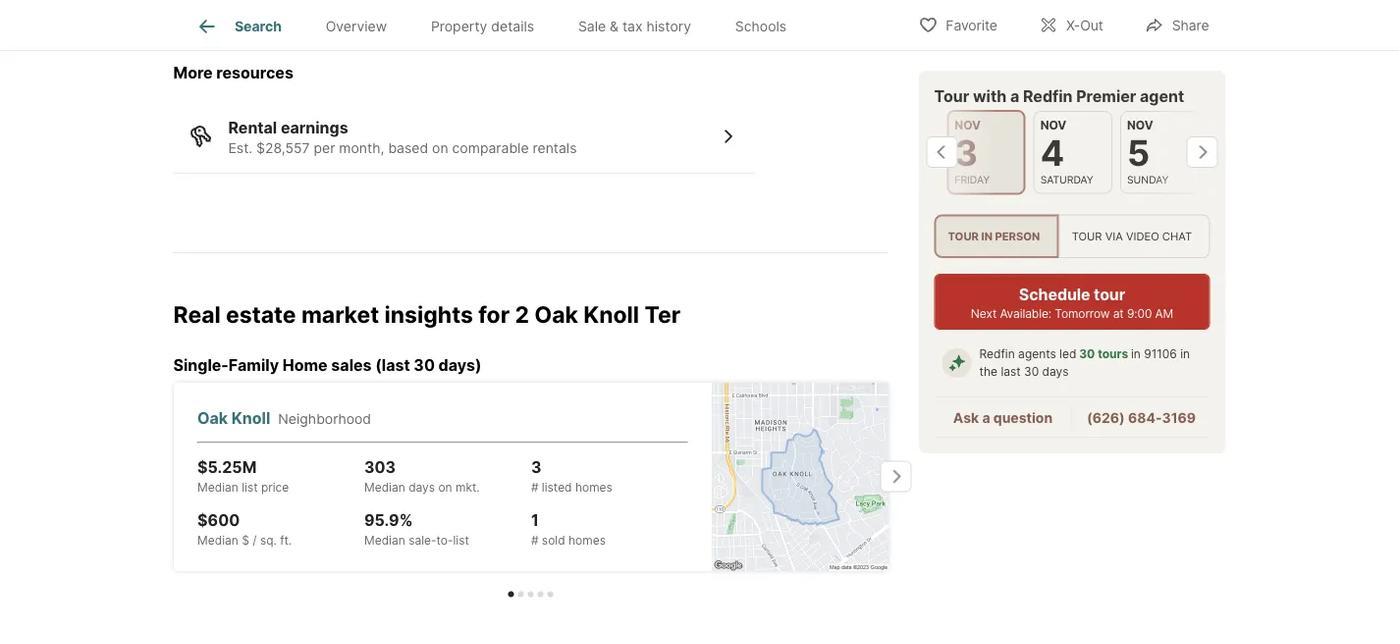 Task type: vqa. For each thing, say whether or not it's contained in the screenshot.


Task type: locate. For each thing, give the bounding box(es) containing it.
redfin agents led 30 tours in 91106
[[980, 347, 1177, 362]]

3 up 1
[[531, 458, 541, 477]]

2 horizontal spatial nov
[[1127, 118, 1153, 133]]

0 horizontal spatial knoll
[[231, 409, 270, 428]]

1 horizontal spatial list
[[453, 534, 469, 548]]

1 horizontal spatial oak
[[534, 301, 578, 328]]

1 horizontal spatial 3
[[954, 132, 978, 174]]

0 horizontal spatial nov
[[954, 118, 981, 133]]

0 horizontal spatial days
[[408, 481, 435, 495]]

$
[[241, 534, 249, 548]]

4
[[1040, 132, 1064, 174]]

3 inside 3 # listed homes
[[531, 458, 541, 477]]

homes
[[575, 481, 612, 495], [568, 534, 605, 548]]

1 # sold homes
[[531, 511, 605, 548]]

video
[[1126, 230, 1159, 243]]

on inside 303 median days on mkt.
[[438, 481, 452, 495]]

nov inside "nov 5 sunday"
[[1127, 118, 1153, 133]]

tour left "with"
[[934, 86, 969, 106]]

2 # from the top
[[531, 534, 538, 548]]

led
[[1060, 347, 1077, 362]]

a right ask
[[982, 410, 990, 426]]

&
[[610, 18, 619, 35]]

neighborhood
[[278, 411, 371, 427]]

knoll down family
[[231, 409, 270, 428]]

nov down agent
[[1127, 118, 1153, 133]]

1 vertical spatial list
[[453, 534, 469, 548]]

# left listed
[[531, 481, 538, 495]]

share
[[1172, 17, 1209, 34]]

tour for tour via video chat
[[1072, 230, 1102, 243]]

3 down "with"
[[954, 132, 978, 174]]

(626) 684-3169 link
[[1087, 410, 1196, 426]]

redfin
[[1023, 86, 1073, 106], [980, 347, 1015, 362]]

days inside 303 median days on mkt.
[[408, 481, 435, 495]]

nov for 3
[[954, 118, 981, 133]]

tour
[[1094, 285, 1125, 304]]

2 horizontal spatial 30
[[1079, 347, 1095, 362]]

list box
[[934, 214, 1210, 258]]

knoll left ter in the left of the page
[[584, 301, 639, 328]]

next
[[971, 307, 997, 321]]

tour with a redfin premier agent
[[934, 86, 1184, 106]]

previous image
[[926, 137, 958, 168]]

sale & tax history
[[578, 18, 691, 35]]

list box containing tour in person
[[934, 214, 1210, 258]]

on left mkt.
[[438, 481, 452, 495]]

ask a question
[[953, 410, 1053, 426]]

redfin up the the
[[980, 347, 1015, 362]]

# left the sold in the bottom of the page
[[531, 534, 538, 548]]

schedule tour next available: tomorrow at 9:00 am
[[971, 285, 1174, 321]]

oak knoll neighborhood
[[197, 409, 371, 428]]

on right the based in the top of the page
[[432, 140, 448, 157]]

list left the price
[[241, 481, 257, 495]]

homes for 1
[[568, 534, 605, 548]]

nov up previous image
[[954, 118, 981, 133]]

tour
[[934, 86, 969, 106], [948, 230, 979, 243], [1072, 230, 1102, 243]]

30 down agents
[[1024, 365, 1039, 379]]

1 vertical spatial oak
[[197, 409, 227, 428]]

saturday
[[1040, 173, 1093, 186]]

oak up $5.25m
[[197, 409, 227, 428]]

tab list
[[173, 0, 824, 50]]

tours
[[1098, 347, 1128, 362]]

agent
[[1140, 86, 1184, 106]]

0 horizontal spatial oak
[[197, 409, 227, 428]]

1 vertical spatial 3
[[531, 458, 541, 477]]

$5.25m median list price
[[197, 458, 288, 495]]

30 right (last
[[414, 357, 435, 376]]

nov down tour with a redfin premier agent
[[1040, 118, 1066, 133]]

# inside 3 # listed homes
[[531, 481, 538, 495]]

search link
[[195, 15, 282, 38]]

1 vertical spatial redfin
[[980, 347, 1015, 362]]

median for $600
[[197, 534, 238, 548]]

0 vertical spatial on
[[432, 140, 448, 157]]

in right 'tours'
[[1131, 347, 1141, 362]]

tour left the via
[[1072, 230, 1102, 243]]

sale-
[[408, 534, 436, 548]]

nov inside nov 4 saturday
[[1040, 118, 1066, 133]]

slide 1 dot image
[[508, 592, 514, 598]]

0 vertical spatial list
[[241, 481, 257, 495]]

2 nov from the left
[[1040, 118, 1066, 133]]

x-out
[[1066, 17, 1104, 34]]

est.
[[228, 140, 253, 157]]

(626) 684-3169
[[1087, 410, 1196, 426]]

1 vertical spatial on
[[438, 481, 452, 495]]

tour left person
[[948, 230, 979, 243]]

95.9%
[[364, 511, 412, 530]]

30 right led
[[1079, 347, 1095, 362]]

on
[[432, 140, 448, 157], [438, 481, 452, 495]]

out
[[1080, 17, 1104, 34]]

to-
[[436, 534, 453, 548]]

0 horizontal spatial redfin
[[980, 347, 1015, 362]]

nov inside 'nov 3 friday'
[[954, 118, 981, 133]]

real
[[173, 301, 221, 328]]

days up 95.9% median sale-to-list
[[408, 481, 435, 495]]

oak inside the "carousel" group
[[197, 409, 227, 428]]

median inside 95.9% median sale-to-list
[[364, 534, 405, 548]]

median down 95.9%
[[364, 534, 405, 548]]

None button
[[946, 110, 1025, 195], [1033, 111, 1112, 194], [1120, 111, 1199, 194], [946, 110, 1025, 195], [1033, 111, 1112, 194], [1120, 111, 1199, 194]]

0 vertical spatial #
[[531, 481, 538, 495]]

the
[[980, 365, 998, 379]]

# inside 1 # sold homes
[[531, 534, 538, 548]]

last
[[1001, 365, 1021, 379]]

nov 3 friday
[[954, 118, 989, 186]]

x-
[[1066, 17, 1080, 34]]

tomorrow
[[1055, 307, 1110, 321]]

1 vertical spatial a
[[982, 410, 990, 426]]

days
[[1042, 365, 1069, 379], [408, 481, 435, 495]]

0 vertical spatial homes
[[575, 481, 612, 495]]

days down led
[[1042, 365, 1069, 379]]

median for 303
[[364, 481, 405, 495]]

homes inside 3 # listed homes
[[575, 481, 612, 495]]

in right 91106
[[1181, 347, 1190, 362]]

sales
[[331, 357, 372, 376]]

median down $600
[[197, 534, 238, 548]]

2 horizontal spatial in
[[1181, 347, 1190, 362]]

3
[[954, 132, 978, 174], [531, 458, 541, 477]]

sq.
[[260, 534, 276, 548]]

in left person
[[981, 230, 993, 243]]

via
[[1105, 230, 1123, 243]]

slide 2 dot image
[[518, 592, 524, 598]]

homes inside 1 # sold homes
[[568, 534, 605, 548]]

1 horizontal spatial 30
[[1024, 365, 1039, 379]]

median for $5.25m
[[197, 481, 238, 495]]

slide 3 dot image
[[528, 592, 534, 598]]

1 vertical spatial knoll
[[231, 409, 270, 428]]

sunday
[[1127, 173, 1169, 186]]

(last
[[375, 357, 410, 376]]

median inside $5.25m median list price
[[197, 481, 238, 495]]

next image
[[1187, 137, 1218, 168]]

home
[[283, 357, 328, 376]]

1
[[531, 511, 538, 530]]

list right sale-
[[453, 534, 469, 548]]

1 vertical spatial days
[[408, 481, 435, 495]]

1 horizontal spatial days
[[1042, 365, 1069, 379]]

0 vertical spatial a
[[1010, 86, 1020, 106]]

#
[[531, 481, 538, 495], [531, 534, 538, 548]]

median for 95.9%
[[364, 534, 405, 548]]

list inside 95.9% median sale-to-list
[[453, 534, 469, 548]]

0 horizontal spatial 3
[[531, 458, 541, 477]]

2
[[515, 301, 529, 328]]

0 vertical spatial days
[[1042, 365, 1069, 379]]

ft.
[[280, 534, 291, 548]]

median inside $600 median $ / sq. ft.
[[197, 534, 238, 548]]

0 vertical spatial knoll
[[584, 301, 639, 328]]

market
[[301, 301, 379, 328]]

# for 3
[[531, 481, 538, 495]]

based
[[388, 140, 428, 157]]

homes right listed
[[575, 481, 612, 495]]

knoll inside the "carousel" group
[[231, 409, 270, 428]]

3 inside 'nov 3 friday'
[[954, 132, 978, 174]]

1 vertical spatial homes
[[568, 534, 605, 548]]

1 vertical spatial #
[[531, 534, 538, 548]]

carousel group
[[165, 378, 912, 598]]

9:00
[[1127, 307, 1152, 321]]

0 vertical spatial redfin
[[1023, 86, 1073, 106]]

oak right 2
[[534, 301, 578, 328]]

median down $5.25m
[[197, 481, 238, 495]]

1 horizontal spatial nov
[[1040, 118, 1066, 133]]

redfin up 4
[[1023, 86, 1073, 106]]

1 horizontal spatial a
[[1010, 86, 1020, 106]]

available:
[[1000, 307, 1052, 321]]

at
[[1113, 307, 1124, 321]]

nov 5 sunday
[[1127, 118, 1169, 186]]

3 nov from the left
[[1127, 118, 1153, 133]]

median inside 303 median days on mkt.
[[364, 481, 405, 495]]

median down 303
[[364, 481, 405, 495]]

a
[[1010, 86, 1020, 106], [982, 410, 990, 426]]

days)
[[439, 357, 482, 376]]

in
[[981, 230, 993, 243], [1131, 347, 1141, 362], [1181, 347, 1190, 362]]

mkt.
[[455, 481, 479, 495]]

1 nov from the left
[[954, 118, 981, 133]]

0 vertical spatial 3
[[954, 132, 978, 174]]

a right "with"
[[1010, 86, 1020, 106]]

with
[[973, 86, 1007, 106]]

am
[[1155, 307, 1174, 321]]

tour via video chat
[[1072, 230, 1192, 243]]

0 horizontal spatial list
[[241, 481, 257, 495]]

$600
[[197, 511, 239, 530]]

homes right the sold in the bottom of the page
[[568, 534, 605, 548]]

1 # from the top
[[531, 481, 538, 495]]

chat
[[1163, 230, 1192, 243]]

details
[[491, 18, 534, 35]]

30 inside in the last 30 days
[[1024, 365, 1039, 379]]

slide 4 dot image
[[538, 592, 544, 598]]

more
[[173, 64, 213, 83]]



Task type: describe. For each thing, give the bounding box(es) containing it.
303
[[364, 458, 395, 477]]

person
[[995, 230, 1040, 243]]

ask
[[953, 410, 979, 426]]

tax
[[623, 18, 643, 35]]

on inside rental earnings est. $28,557 per month, based on comparable rentals
[[432, 140, 448, 157]]

in the last 30 days
[[980, 347, 1190, 379]]

1 horizontal spatial redfin
[[1023, 86, 1073, 106]]

question
[[994, 410, 1053, 426]]

/
[[252, 534, 256, 548]]

history
[[647, 18, 691, 35]]

684-
[[1128, 410, 1162, 426]]

schools
[[735, 18, 787, 35]]

property details
[[431, 18, 534, 35]]

favorite button
[[902, 4, 1014, 45]]

listed
[[541, 481, 572, 495]]

for
[[478, 301, 510, 328]]

homes for 3
[[575, 481, 612, 495]]

rentals
[[533, 140, 577, 157]]

nov for 4
[[1040, 118, 1066, 133]]

property details tab
[[409, 3, 556, 50]]

search
[[235, 18, 282, 35]]

sold
[[541, 534, 565, 548]]

days inside in the last 30 days
[[1042, 365, 1069, 379]]

friday
[[954, 173, 989, 186]]

$600 median $ / sq. ft.
[[197, 511, 291, 548]]

ter
[[645, 301, 681, 328]]

tour in person
[[948, 230, 1040, 243]]

slide 5 dot image
[[547, 592, 553, 598]]

tab list containing search
[[173, 0, 824, 50]]

30 for the
[[1024, 365, 1039, 379]]

premier
[[1076, 86, 1136, 106]]

30 for agents
[[1079, 347, 1095, 362]]

x-out button
[[1022, 4, 1120, 45]]

favorite
[[946, 17, 998, 34]]

single-
[[173, 357, 229, 376]]

in inside in the last 30 days
[[1181, 347, 1190, 362]]

image image
[[711, 383, 888, 572]]

list inside $5.25m median list price
[[241, 481, 257, 495]]

$5.25m
[[197, 458, 256, 477]]

family
[[229, 357, 279, 376]]

tour for tour with a redfin premier agent
[[934, 86, 969, 106]]

0 horizontal spatial a
[[982, 410, 990, 426]]

0 vertical spatial oak
[[534, 301, 578, 328]]

1 horizontal spatial in
[[1131, 347, 1141, 362]]

more resources
[[173, 64, 294, 83]]

agents
[[1018, 347, 1056, 362]]

earnings
[[281, 119, 348, 138]]

property
[[431, 18, 487, 35]]

schools tab
[[713, 3, 809, 50]]

oak knoll link
[[197, 407, 278, 430]]

ask a question link
[[953, 410, 1053, 426]]

1 horizontal spatial knoll
[[584, 301, 639, 328]]

next image
[[880, 462, 912, 493]]

price
[[261, 481, 288, 495]]

95.9% median sale-to-list
[[364, 511, 469, 548]]

estate
[[226, 301, 296, 328]]

schedule
[[1019, 285, 1090, 304]]

0 horizontal spatial 30
[[414, 357, 435, 376]]

tour for tour in person
[[948, 230, 979, 243]]

3 # listed homes
[[531, 458, 612, 495]]

overview
[[326, 18, 387, 35]]

rental earnings est. $28,557 per month, based on comparable rentals
[[228, 119, 577, 157]]

nov for 5
[[1127, 118, 1153, 133]]

$28,557
[[256, 140, 310, 157]]

overview tab
[[304, 3, 409, 50]]

real estate market insights for 2 oak knoll ter
[[173, 301, 681, 328]]

91106
[[1144, 347, 1177, 362]]

share button
[[1128, 4, 1226, 45]]

303 median days on mkt.
[[364, 458, 479, 495]]

comparable
[[452, 140, 529, 157]]

rental
[[228, 119, 277, 138]]

sale & tax history tab
[[556, 3, 713, 50]]

3169
[[1162, 410, 1196, 426]]

month,
[[339, 140, 384, 157]]

(626)
[[1087, 410, 1125, 426]]

sale
[[578, 18, 606, 35]]

single-family home sales (last 30 days)
[[173, 357, 482, 376]]

5
[[1127, 132, 1150, 174]]

resources
[[216, 64, 294, 83]]

# for 1
[[531, 534, 538, 548]]

0 horizontal spatial in
[[981, 230, 993, 243]]

per
[[314, 140, 335, 157]]

nov 4 saturday
[[1040, 118, 1093, 186]]



